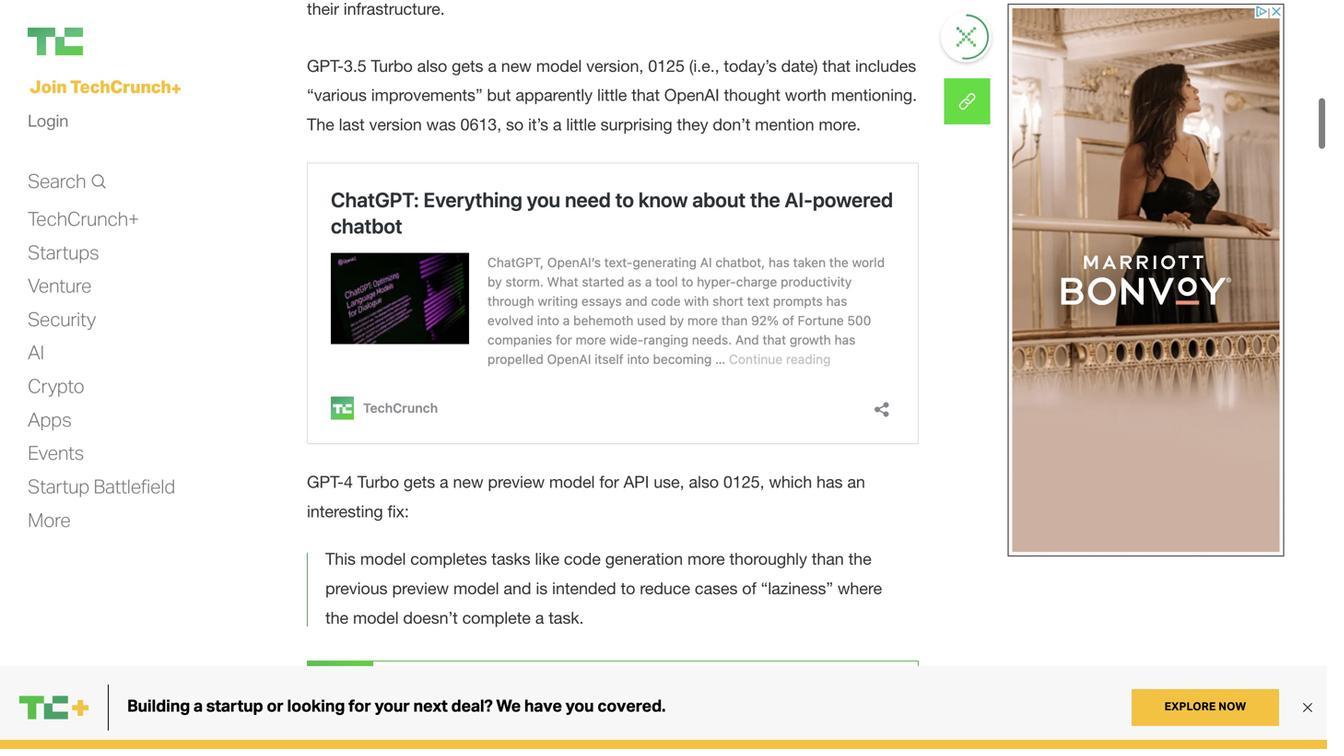 Task type: vqa. For each thing, say whether or not it's contained in the screenshot.
various activities being performed in a vr headset, and a vr headset on its own 'image'
no



Task type: describe. For each thing, give the bounding box(es) containing it.
this model completes tasks like code generation more thoroughly than the previous preview model and is intended to reduce cases of "laziness" where the model doesn't complete a task.
[[326, 550, 883, 628]]

thought
[[724, 86, 781, 105]]

apparently
[[516, 86, 593, 105]]

gets inside "gpt-4 turbo gets a new preview model for api use, also 0125, which has an interesting fix:"
[[404, 473, 435, 492]]

crypto link
[[28, 374, 84, 399]]

techcrunch+ link
[[28, 206, 139, 231]]

crypto
[[28, 374, 84, 398]]

startups link
[[28, 240, 99, 265]]

techcrunch+
[[28, 206, 139, 230]]

api
[[624, 473, 649, 492]]

a inside this model completes tasks like code generation more thoroughly than the previous preview model and is intended to reduce cases of "laziness" where the model doesn't complete a task.
[[536, 609, 544, 628]]

cases
[[695, 579, 738, 599]]

date)
[[782, 56, 818, 76]]

advertisement element
[[1008, 4, 1285, 557]]

today's
[[724, 56, 777, 76]]

security link
[[28, 307, 96, 332]]

close screen button
[[944, 14, 990, 60]]

1 horizontal spatial that
[[823, 56, 851, 76]]

a right it's
[[553, 115, 562, 134]]

tasks
[[492, 550, 531, 569]]

so
[[506, 115, 524, 134]]

reduce
[[640, 579, 691, 599]]

like
[[535, 550, 560, 569]]

gets inside gpt-3.5 turbo also gets a new model version, 0125 (i.e., today's date) that includes "various improvements" but apparently little that openai thought worth mentioning. the last version was 0613, so it's a little surprising they don't mention more.
[[452, 56, 484, 76]]

0613,
[[461, 115, 502, 134]]

doesn't
[[403, 609, 458, 628]]

events link
[[28, 441, 84, 466]]

startups
[[28, 240, 99, 264]]

also inside gpt-3.5 turbo also gets a new model version, 0125 (i.e., today's date) that includes "various improvements" but apparently little that openai thought worth mentioning. the last version was 0613, so it's a little surprising they don't mention more.
[[417, 56, 447, 76]]

was
[[427, 115, 456, 134]]

4
[[344, 473, 353, 492]]

events
[[28, 441, 84, 465]]

more
[[28, 508, 71, 532]]

model down previous
[[353, 609, 399, 628]]

mention
[[755, 115, 815, 134]]

use,
[[654, 473, 685, 492]]

improvements"
[[371, 86, 483, 105]]

turbo for improvements"
[[371, 56, 413, 76]]

last
[[339, 115, 365, 134]]

more link
[[28, 508, 71, 533]]

search image
[[91, 172, 106, 191]]

techcrunch link
[[28, 28, 212, 55]]

copy share link image
[[945, 78, 991, 124]]

facebook link
[[945, 78, 991, 124]]

share on reddit image
[[945, 78, 991, 124]]

more
[[688, 550, 725, 569]]

startup
[[28, 474, 89, 498]]

ai link
[[28, 340, 44, 365]]

version,
[[587, 56, 644, 76]]

don't
[[713, 115, 751, 134]]

task.
[[549, 609, 584, 628]]

copy share link link
[[945, 78, 991, 124]]

completes
[[411, 550, 487, 569]]

includes
[[856, 56, 917, 76]]

the
[[307, 115, 334, 134]]

share on x image
[[945, 78, 991, 124]]

to
[[621, 579, 636, 599]]

join techcrunch +
[[30, 75, 181, 99]]

apps
[[28, 407, 71, 431]]

(i.e.,
[[690, 56, 720, 76]]

more.
[[819, 115, 861, 134]]

thoroughly
[[730, 550, 808, 569]]

preview inside "gpt-4 turbo gets a new preview model for api use, also 0125, which has an interesting fix:"
[[488, 473, 545, 492]]

0 horizontal spatial that
[[632, 86, 660, 105]]

"various
[[307, 86, 367, 105]]

fix:
[[388, 502, 409, 521]]

gpt- for 4
[[307, 473, 344, 492]]

an
[[848, 473, 866, 492]]

has
[[817, 473, 843, 492]]

is
[[536, 579, 548, 599]]

a inside "gpt-4 turbo gets a new preview model for api use, also 0125, which has an interesting fix:"
[[440, 473, 449, 492]]

close screen image
[[957, 27, 977, 47]]

startup battlefield link
[[28, 474, 175, 499]]



Task type: locate. For each thing, give the bounding box(es) containing it.
a
[[488, 56, 497, 76], [553, 115, 562, 134], [440, 473, 449, 492], [536, 609, 544, 628]]

0 vertical spatial also
[[417, 56, 447, 76]]

join
[[30, 75, 67, 97]]

0 horizontal spatial new
[[453, 473, 484, 492]]

0 vertical spatial preview
[[488, 473, 545, 492]]

1 vertical spatial also
[[689, 473, 719, 492]]

the
[[849, 550, 872, 569], [326, 609, 349, 628]]

model up complete
[[454, 579, 499, 599]]

turbo right 3.5 on the top
[[371, 56, 413, 76]]

1 vertical spatial preview
[[392, 579, 449, 599]]

new
[[501, 56, 532, 76], [453, 473, 484, 492]]

also inside "gpt-4 turbo gets a new preview model for api use, also 0125, which has an interesting fix:"
[[689, 473, 719, 492]]

model left for
[[550, 473, 595, 492]]

0 vertical spatial gets
[[452, 56, 484, 76]]

generation
[[606, 550, 683, 569]]

the up where
[[849, 550, 872, 569]]

1 gpt- from the top
[[307, 56, 344, 76]]

gpt- for 3.5
[[307, 56, 344, 76]]

which
[[769, 473, 813, 492]]

preview inside this model completes tasks like code generation more thoroughly than the previous preview model and is intended to reduce cases of "laziness" where the model doesn't complete a task.
[[392, 579, 449, 599]]

1 horizontal spatial new
[[501, 56, 532, 76]]

also right use,
[[689, 473, 719, 492]]

gpt- inside "gpt-4 turbo gets a new preview model for api use, also 0125, which has an interesting fix:"
[[307, 473, 344, 492]]

previous
[[326, 579, 388, 599]]

mentioning.
[[832, 86, 918, 105]]

techcrunch
[[70, 75, 171, 97]]

turbo inside "gpt-4 turbo gets a new preview model for api use, also 0125, which has an interesting fix:"
[[358, 473, 399, 492]]

gets
[[452, 56, 484, 76], [404, 473, 435, 492]]

the down previous
[[326, 609, 349, 628]]

new inside "gpt-4 turbo gets a new preview model for api use, also 0125, which has an interesting fix:"
[[453, 473, 484, 492]]

2 gpt- from the top
[[307, 473, 344, 492]]

new up completes
[[453, 473, 484, 492]]

they
[[677, 115, 709, 134]]

0125
[[648, 56, 685, 76]]

"laziness"
[[761, 579, 834, 599]]

gpt-3.5 turbo also gets a new model version, 0125 (i.e., today's date) that includes "various improvements" but apparently little that openai thought worth mentioning. the last version was 0613, so it's a little surprising they don't mention more.
[[307, 56, 918, 134]]

1 vertical spatial gpt-
[[307, 473, 344, 492]]

gpt-4 turbo gets a new preview model for api use, also 0125, which has an interesting fix:
[[307, 473, 866, 521]]

a up completes
[[440, 473, 449, 492]]

turbo inside gpt-3.5 turbo also gets a new model version, 0125 (i.e., today's date) that includes "various improvements" but apparently little that openai thought worth mentioning. the last version was 0613, so it's a little surprising they don't mention more.
[[371, 56, 413, 76]]

0 horizontal spatial also
[[417, 56, 447, 76]]

login link
[[28, 106, 68, 135]]

of
[[743, 579, 757, 599]]

model inside gpt-3.5 turbo also gets a new model version, 0125 (i.e., today's date) that includes "various improvements" but apparently little that openai thought worth mentioning. the last version was 0613, so it's a little surprising they don't mention more.
[[536, 56, 582, 76]]

gpt- up interesting
[[307, 473, 344, 492]]

1 horizontal spatial gets
[[452, 56, 484, 76]]

venture link
[[28, 273, 92, 298]]

1 vertical spatial little
[[567, 115, 596, 134]]

0 vertical spatial the
[[849, 550, 872, 569]]

1 vertical spatial the
[[326, 609, 349, 628]]

0 horizontal spatial little
[[567, 115, 596, 134]]

model up previous
[[360, 550, 406, 569]]

0 vertical spatial turbo
[[371, 56, 413, 76]]

a up but
[[488, 56, 497, 76]]

venture
[[28, 273, 92, 297]]

1 horizontal spatial also
[[689, 473, 719, 492]]

turbo for interesting
[[358, 473, 399, 492]]

complete
[[463, 609, 531, 628]]

1 horizontal spatial preview
[[488, 473, 545, 492]]

security
[[28, 307, 96, 331]]

battlefield
[[93, 474, 175, 498]]

0 horizontal spatial the
[[326, 609, 349, 628]]

than
[[812, 550, 844, 569]]

it's
[[528, 115, 549, 134]]

preview
[[488, 473, 545, 492], [392, 579, 449, 599]]

gpt- up "various
[[307, 56, 344, 76]]

1 vertical spatial that
[[632, 86, 660, 105]]

surprising
[[601, 115, 673, 134]]

0 vertical spatial little
[[598, 86, 627, 105]]

0 horizontal spatial gets
[[404, 473, 435, 492]]

share on facebook image
[[945, 78, 991, 124]]

gpt-
[[307, 56, 344, 76], [307, 473, 344, 492]]

0 vertical spatial that
[[823, 56, 851, 76]]

1 horizontal spatial the
[[849, 550, 872, 569]]

0 vertical spatial new
[[501, 56, 532, 76]]

1 vertical spatial turbo
[[358, 473, 399, 492]]

mail link
[[945, 78, 991, 124]]

that up surprising
[[632, 86, 660, 105]]

model
[[536, 56, 582, 76], [550, 473, 595, 492], [360, 550, 406, 569], [454, 579, 499, 599], [353, 609, 399, 628]]

but
[[487, 86, 511, 105]]

share on linkedin image
[[945, 78, 991, 124]]

reddit link
[[945, 78, 991, 124]]

1 vertical spatial gets
[[404, 473, 435, 492]]

intended
[[552, 579, 617, 599]]

linkedin link
[[945, 78, 991, 124]]

interesting
[[307, 502, 383, 521]]

little down version,
[[598, 86, 627, 105]]

version
[[369, 115, 422, 134]]

that
[[823, 56, 851, 76], [632, 86, 660, 105]]

0125,
[[724, 473, 765, 492]]

startup battlefield
[[28, 474, 175, 498]]

turbo
[[371, 56, 413, 76], [358, 473, 399, 492]]

techcrunch image
[[28, 28, 83, 55]]

share over email image
[[945, 78, 991, 124]]

login
[[28, 110, 68, 131]]

ai
[[28, 340, 44, 364]]

apps link
[[28, 407, 71, 432]]

new up but
[[501, 56, 532, 76]]

preview up doesn't
[[392, 579, 449, 599]]

and
[[504, 579, 532, 599]]

new inside gpt-3.5 turbo also gets a new model version, 0125 (i.e., today's date) that includes "various improvements" but apparently little that openai thought worth mentioning. the last version was 0613, so it's a little surprising they don't mention more.
[[501, 56, 532, 76]]

gets up improvements"
[[452, 56, 484, 76]]

search
[[28, 169, 86, 193]]

also up improvements"
[[417, 56, 447, 76]]

also
[[417, 56, 447, 76], [689, 473, 719, 492]]

1 vertical spatial new
[[453, 473, 484, 492]]

gpt- inside gpt-3.5 turbo also gets a new model version, 0125 (i.e., today's date) that includes "various improvements" but apparently little that openai thought worth mentioning. the last version was 0613, so it's a little surprising they don't mention more.
[[307, 56, 344, 76]]

turbo right 4
[[358, 473, 399, 492]]

that right "date)"
[[823, 56, 851, 76]]

little down apparently
[[567, 115, 596, 134]]

a left task.
[[536, 609, 544, 628]]

+
[[171, 77, 181, 99]]

openai
[[665, 86, 720, 105]]

preview up tasks
[[488, 473, 545, 492]]

model inside "gpt-4 turbo gets a new preview model for api use, also 0125, which has an interesting fix:"
[[550, 473, 595, 492]]

x link
[[945, 78, 991, 124]]

where
[[838, 579, 883, 599]]

0 vertical spatial gpt-
[[307, 56, 344, 76]]

0 horizontal spatial preview
[[392, 579, 449, 599]]

for
[[600, 473, 619, 492]]

code
[[564, 550, 601, 569]]

1 horizontal spatial little
[[598, 86, 627, 105]]

this
[[326, 550, 356, 569]]

gets up fix:
[[404, 473, 435, 492]]

worth
[[785, 86, 827, 105]]

3.5
[[344, 56, 367, 76]]

model up apparently
[[536, 56, 582, 76]]



